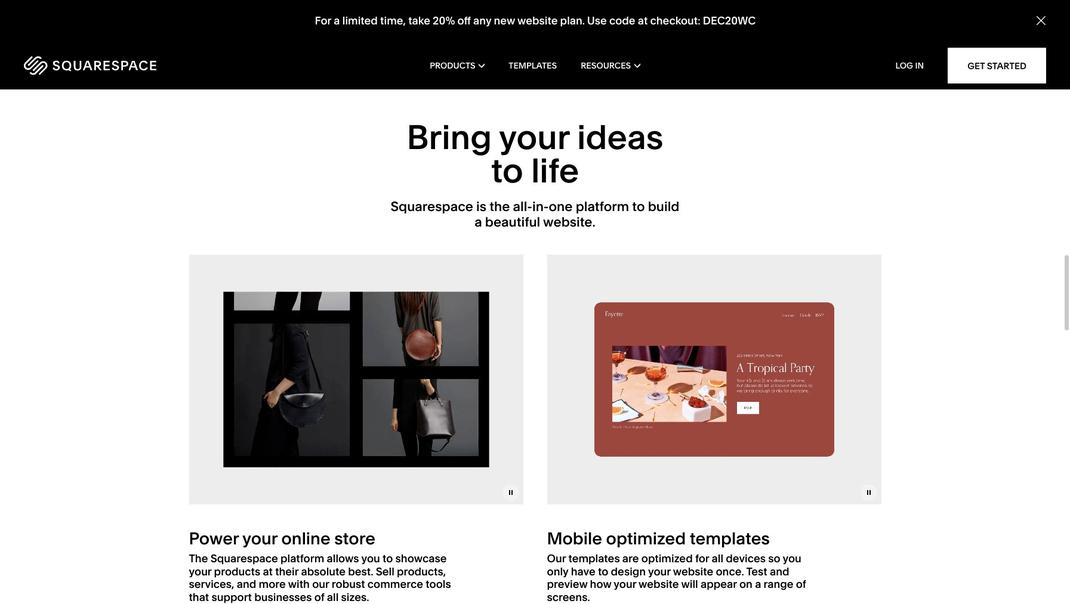 Task type: vqa. For each thing, say whether or not it's contained in the screenshot.
Is at the top of the page
yes



Task type: locate. For each thing, give the bounding box(es) containing it.
website.
[[543, 215, 596, 231]]

at left their in the bottom left of the page
[[263, 565, 273, 579]]

started
[[988, 60, 1027, 71]]

squarespace logo image
[[24, 56, 156, 75]]

platform down online
[[281, 552, 324, 566]]

platform right the one
[[576, 199, 629, 215]]

templates up devices
[[690, 529, 770, 549]]

a left the the
[[475, 215, 482, 231]]

and left more
[[237, 578, 256, 592]]

of for online
[[315, 591, 325, 605]]

once.
[[716, 565, 744, 579]]

1 horizontal spatial of
[[796, 578, 807, 592]]

only
[[547, 565, 569, 579]]

to right the have
[[598, 565, 609, 579]]

you
[[362, 552, 380, 566], [783, 552, 802, 566]]

use
[[587, 14, 607, 28]]

of right with
[[315, 591, 325, 605]]

of
[[796, 578, 807, 592], [315, 591, 325, 605]]

20%
[[433, 14, 455, 28]]

life
[[531, 150, 579, 191]]

0 vertical spatial at
[[638, 14, 648, 28]]

0 horizontal spatial of
[[315, 591, 325, 605]]

0 horizontal spatial a
[[334, 14, 340, 28]]

squarespace inside squarespace is the all-in-one platform to build a beautiful website.
[[391, 199, 473, 215]]

are
[[623, 552, 639, 566]]

log             in
[[896, 60, 924, 71]]

optimized
[[606, 529, 686, 549], [642, 552, 693, 566]]

squarespace
[[391, 199, 473, 215], [211, 552, 278, 566]]

0 vertical spatial platform
[[576, 199, 629, 215]]

at inside power your online store the squarespace platform allows you to showcase your products at their absolute best. sell products, services, and more with our robust commerce tools that support businesses of all sizes.
[[263, 565, 273, 579]]

of inside power your online store the squarespace platform allows you to showcase your products at their absolute best. sell products, services, and more with our robust commerce tools that support businesses of all sizes.
[[315, 591, 325, 605]]

our
[[547, 552, 566, 566]]

range
[[764, 578, 794, 592]]

0 horizontal spatial you
[[362, 552, 380, 566]]

1 video element from the left
[[189, 255, 523, 505]]

your
[[499, 117, 570, 158], [242, 529, 278, 549], [189, 565, 212, 579], [648, 565, 671, 579], [614, 578, 637, 592]]

templates
[[509, 60, 557, 71]]

log             in link
[[896, 60, 924, 71]]

0 horizontal spatial templates
[[569, 552, 620, 566]]

bring your ideas to life
[[407, 117, 664, 191]]

and
[[770, 565, 790, 579], [237, 578, 256, 592]]

and inside mobile optimized templates our templates are optimized for all devices so you only have to design your website once. test and preview how your website will appear on a range of screens.
[[770, 565, 790, 579]]

have
[[571, 565, 596, 579]]

2 you from the left
[[783, 552, 802, 566]]

all
[[712, 552, 724, 566], [327, 591, 339, 605]]

templates
[[690, 529, 770, 549], [569, 552, 620, 566]]

2 video element from the left
[[547, 255, 882, 505]]

squarespace left "is"
[[391, 199, 473, 215]]

0 horizontal spatial at
[[263, 565, 273, 579]]

website
[[517, 14, 558, 28], [673, 565, 714, 579], [639, 578, 679, 592]]

1 horizontal spatial video element
[[547, 255, 882, 505]]

log
[[896, 60, 914, 71]]

0 vertical spatial all
[[712, 552, 724, 566]]

1 horizontal spatial squarespace
[[391, 199, 473, 215]]

a right for
[[334, 14, 340, 28]]

absolute
[[301, 565, 346, 579]]

0 horizontal spatial platform
[[281, 552, 324, 566]]

1 vertical spatial at
[[263, 565, 273, 579]]

0 vertical spatial optimized
[[606, 529, 686, 549]]

the
[[189, 552, 208, 566]]

and right the test
[[770, 565, 790, 579]]

online
[[282, 529, 331, 549]]

screens.
[[547, 591, 590, 605]]

to left 'build'
[[633, 199, 645, 215]]

you down store
[[362, 552, 380, 566]]

all-
[[513, 199, 533, 215]]

more
[[259, 578, 286, 592]]

1 horizontal spatial templates
[[690, 529, 770, 549]]

0 horizontal spatial video element
[[189, 255, 523, 505]]

of right range
[[796, 578, 807, 592]]

1 vertical spatial all
[[327, 591, 339, 605]]

1 horizontal spatial at
[[638, 14, 648, 28]]

to
[[491, 150, 524, 191], [633, 199, 645, 215], [383, 552, 393, 566], [598, 565, 609, 579]]

get started link
[[948, 48, 1047, 84]]

showcase
[[396, 552, 447, 566]]

1 vertical spatial a
[[475, 215, 482, 231]]

a inside mobile optimized templates our templates are optimized for all devices so you only have to design your website once. test and preview how your website will appear on a range of screens.
[[755, 578, 762, 592]]

commerce
[[368, 578, 423, 592]]

optimized up are
[[606, 529, 686, 549]]

to up the the
[[491, 150, 524, 191]]

will
[[682, 578, 698, 592]]

new
[[494, 14, 515, 28]]

1 you from the left
[[362, 552, 380, 566]]

code
[[609, 14, 635, 28]]

you right "so"
[[783, 552, 802, 566]]

squarespace is the all-in-one platform to build a beautiful website.
[[391, 199, 680, 231]]

at for power your online store
[[263, 565, 273, 579]]

and inside power your online store the squarespace platform allows you to showcase your products at their absolute best. sell products, services, and more with our robust commerce tools that support businesses of all sizes.
[[237, 578, 256, 592]]

0 vertical spatial squarespace
[[391, 199, 473, 215]]

on
[[740, 578, 753, 592]]

1 horizontal spatial you
[[783, 552, 802, 566]]

best.
[[348, 565, 374, 579]]

a inside squarespace is the all-in-one platform to build a beautiful website.
[[475, 215, 482, 231]]

all right for
[[712, 552, 724, 566]]

video element
[[189, 255, 523, 505], [547, 255, 882, 505]]

2 horizontal spatial a
[[755, 578, 762, 592]]

appear
[[701, 578, 737, 592]]

our
[[312, 578, 329, 592]]

a
[[334, 14, 340, 28], [475, 215, 482, 231], [755, 578, 762, 592]]

optimized up will
[[642, 552, 693, 566]]

0 horizontal spatial squarespace
[[211, 552, 278, 566]]

for
[[315, 14, 331, 28]]

squarespace down power
[[211, 552, 278, 566]]

platform inside squarespace is the all-in-one platform to build a beautiful website.
[[576, 199, 629, 215]]

mobile
[[547, 529, 603, 549]]

build
[[648, 199, 680, 215]]

0 vertical spatial templates
[[690, 529, 770, 549]]

1 horizontal spatial platform
[[576, 199, 629, 215]]

all left sizes. at bottom
[[327, 591, 339, 605]]

and for templates
[[770, 565, 790, 579]]

their
[[275, 565, 299, 579]]

0 horizontal spatial and
[[237, 578, 256, 592]]

2 vertical spatial a
[[755, 578, 762, 592]]

0 horizontal spatial all
[[327, 591, 339, 605]]

1 vertical spatial platform
[[281, 552, 324, 566]]

of inside mobile optimized templates our templates are optimized for all devices so you only have to design your website once. test and preview how your website will appear on a range of screens.
[[796, 578, 807, 592]]

tools
[[426, 578, 451, 592]]

a right on
[[755, 578, 762, 592]]

in
[[916, 60, 924, 71]]

dec20wc
[[703, 14, 756, 28]]

test
[[747, 565, 768, 579]]

to up commerce on the bottom left
[[383, 552, 393, 566]]

platform
[[576, 199, 629, 215], [281, 552, 324, 566]]

1 horizontal spatial and
[[770, 565, 790, 579]]

the
[[490, 199, 510, 215]]

get started
[[968, 60, 1027, 71]]

1 vertical spatial squarespace
[[211, 552, 278, 566]]

1 horizontal spatial all
[[712, 552, 724, 566]]

to inside power your online store the squarespace platform allows you to showcase your products at their absolute best. sell products, services, and more with our robust commerce tools that support businesses of all sizes.
[[383, 552, 393, 566]]

how
[[590, 578, 612, 592]]

at
[[638, 14, 648, 28], [263, 565, 273, 579]]

1 horizontal spatial a
[[475, 215, 482, 231]]

templates up how in the bottom of the page
[[569, 552, 620, 566]]

platform inside power your online store the squarespace platform allows you to showcase your products at their absolute best. sell products, services, and more with our robust commerce tools that support businesses of all sizes.
[[281, 552, 324, 566]]

design
[[611, 565, 646, 579]]

squarespace logo link
[[24, 56, 228, 75]]

support
[[212, 591, 252, 605]]

to inside squarespace is the all-in-one platform to build a beautiful website.
[[633, 199, 645, 215]]

at right code
[[638, 14, 648, 28]]



Task type: describe. For each thing, give the bounding box(es) containing it.
all inside mobile optimized templates our templates are optimized for all devices so you only have to design your website once. test and preview how your website will appear on a range of screens.
[[712, 552, 724, 566]]

1 vertical spatial optimized
[[642, 552, 693, 566]]

robust
[[332, 578, 365, 592]]

checkout:
[[650, 14, 701, 28]]

0 vertical spatial a
[[334, 14, 340, 28]]

products button
[[430, 42, 485, 90]]

sell
[[376, 565, 395, 579]]

devices
[[726, 552, 766, 566]]

one
[[549, 199, 573, 215]]

website right new
[[517, 14, 558, 28]]

with
[[288, 578, 310, 592]]

services,
[[189, 578, 234, 592]]

so
[[769, 552, 781, 566]]

website left will
[[639, 578, 679, 592]]

your inside bring your ideas to life
[[499, 117, 570, 158]]

to inside mobile optimized templates our templates are optimized for all devices so you only have to design your website once. test and preview how your website will appear on a range of screens.
[[598, 565, 609, 579]]

limited
[[342, 14, 378, 28]]

for
[[696, 552, 710, 566]]

you inside mobile optimized templates our templates are optimized for all devices so you only have to design your website once. test and preview how your website will appear on a range of screens.
[[783, 552, 802, 566]]

that
[[189, 591, 209, 605]]

all inside power your online store the squarespace platform allows you to showcase your products at their absolute best. sell products, services, and more with our robust commerce tools that support businesses of all sizes.
[[327, 591, 339, 605]]

ideas
[[577, 117, 664, 158]]

1 vertical spatial templates
[[569, 552, 620, 566]]

store
[[335, 529, 376, 549]]

plan.
[[560, 14, 585, 28]]

power your online store the squarespace platform allows you to showcase your products at their absolute best. sell products, services, and more with our robust commerce tools that support businesses of all sizes.
[[189, 529, 451, 605]]

time,
[[380, 14, 406, 28]]

beautiful
[[485, 215, 541, 231]]

you inside power your online store the squarespace platform allows you to showcase your products at their absolute best. sell products, services, and more with our robust commerce tools that support businesses of all sizes.
[[362, 552, 380, 566]]

mobile optimized templates our templates are optimized for all devices so you only have to design your website once. test and preview how your website will appear on a range of screens.
[[547, 529, 807, 605]]

resources button
[[581, 42, 641, 90]]

platform for all-
[[576, 199, 629, 215]]

sizes.
[[341, 591, 369, 605]]

of for templates
[[796, 578, 807, 592]]

take
[[408, 14, 430, 28]]

resources
[[581, 60, 631, 71]]

video element for online
[[189, 255, 523, 505]]

for a limited time, take 20% off any new website plan. use code at checkout: dec20wc
[[315, 14, 756, 28]]

squarespace inside power your online store the squarespace platform allows you to showcase your products at their absolute best. sell products, services, and more with our robust commerce tools that support businesses of all sizes.
[[211, 552, 278, 566]]

at for for a limited time, take 20% off any new website plan.
[[638, 14, 648, 28]]

products
[[214, 565, 261, 579]]

templates link
[[509, 42, 557, 90]]

products,
[[397, 565, 446, 579]]

any
[[473, 14, 491, 28]]

get
[[968, 60, 985, 71]]

power
[[189, 529, 239, 549]]

preview
[[547, 578, 588, 592]]

to inside bring your ideas to life
[[491, 150, 524, 191]]

in-
[[533, 199, 549, 215]]

businesses
[[254, 591, 312, 605]]

video element for templates
[[547, 255, 882, 505]]

is
[[477, 199, 487, 215]]

products
[[430, 60, 476, 71]]

bring
[[407, 117, 492, 158]]

platform for store
[[281, 552, 324, 566]]

and for online
[[237, 578, 256, 592]]

off
[[457, 14, 471, 28]]

website left once.
[[673, 565, 714, 579]]

allows
[[327, 552, 359, 566]]



